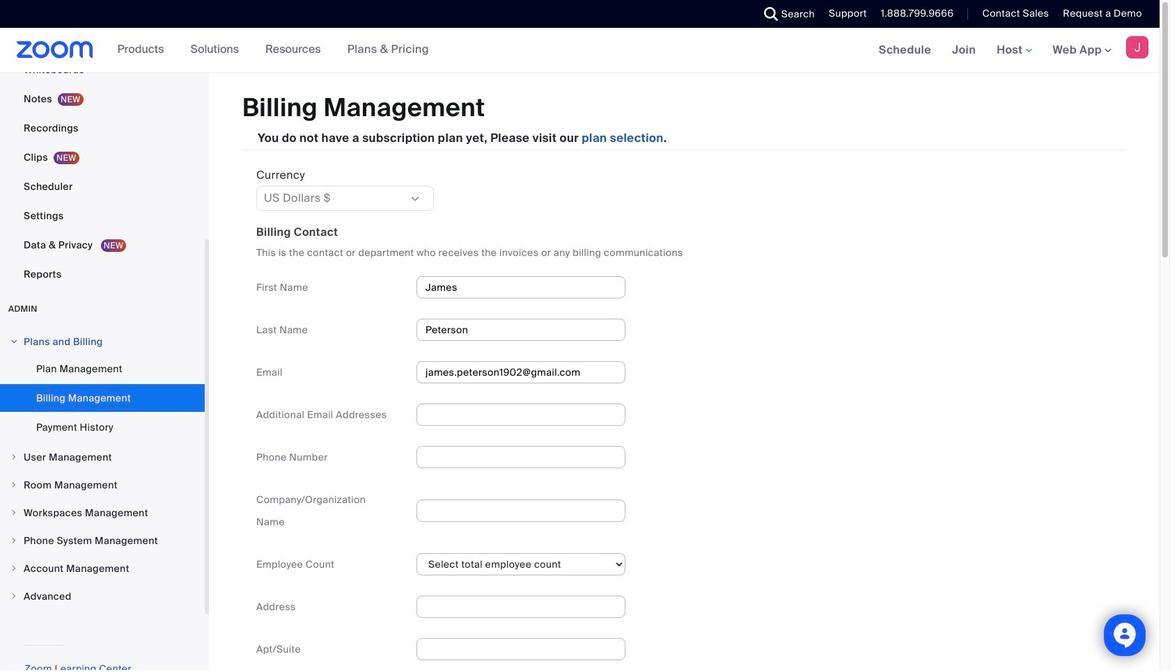 Task type: locate. For each thing, give the bounding box(es) containing it.
1 right image from the top
[[10, 338, 18, 346]]

None text field
[[416, 276, 625, 299], [416, 361, 625, 384], [416, 446, 625, 469], [416, 500, 625, 522], [416, 596, 625, 618], [416, 639, 625, 661], [416, 276, 625, 299], [416, 361, 625, 384], [416, 446, 625, 469], [416, 500, 625, 522], [416, 596, 625, 618], [416, 639, 625, 661]]

menu
[[0, 355, 205, 443]]

meetings navigation
[[868, 28, 1160, 73]]

2 menu item from the top
[[0, 444, 205, 471]]

2 right image from the top
[[10, 481, 18, 490]]

7 menu item from the top
[[0, 584, 205, 610]]

banner
[[0, 28, 1160, 73]]

6 menu item from the top
[[0, 556, 205, 582]]

menu item
[[0, 329, 205, 355], [0, 444, 205, 471], [0, 472, 205, 499], [0, 500, 205, 527], [0, 528, 205, 554], [0, 556, 205, 582], [0, 584, 205, 610]]

3 menu item from the top
[[0, 472, 205, 499]]

1 vertical spatial right image
[[10, 593, 18, 601]]

None text field
[[416, 319, 625, 341], [416, 404, 625, 426], [416, 319, 625, 341], [416, 404, 625, 426]]

side navigation navigation
[[0, 0, 209, 671]]

right image
[[10, 453, 18, 462], [10, 481, 18, 490], [10, 509, 18, 517], [10, 537, 18, 545], [10, 565, 18, 573]]

0 vertical spatial right image
[[10, 338, 18, 346]]

profile picture image
[[1126, 36, 1149, 59]]

2 right image from the top
[[10, 593, 18, 601]]

5 menu item from the top
[[0, 528, 205, 554]]

5 right image from the top
[[10, 565, 18, 573]]

right image for first menu item from the bottom
[[10, 593, 18, 601]]

personal menu menu
[[0, 0, 205, 290]]

right image
[[10, 338, 18, 346], [10, 593, 18, 601]]



Task type: vqa. For each thing, say whether or not it's contained in the screenshot.
7th menu item's right image
yes



Task type: describe. For each thing, give the bounding box(es) containing it.
main content main content
[[209, 72, 1160, 671]]

1 menu item from the top
[[0, 329, 205, 355]]

4 menu item from the top
[[0, 500, 205, 527]]

3 right image from the top
[[10, 509, 18, 517]]

4 right image from the top
[[10, 537, 18, 545]]

zoom logo image
[[17, 41, 93, 59]]

show options image
[[410, 193, 421, 205]]

admin menu menu
[[0, 329, 205, 612]]

right image for 7th menu item from the bottom
[[10, 338, 18, 346]]

1 right image from the top
[[10, 453, 18, 462]]

product information navigation
[[107, 28, 439, 72]]



